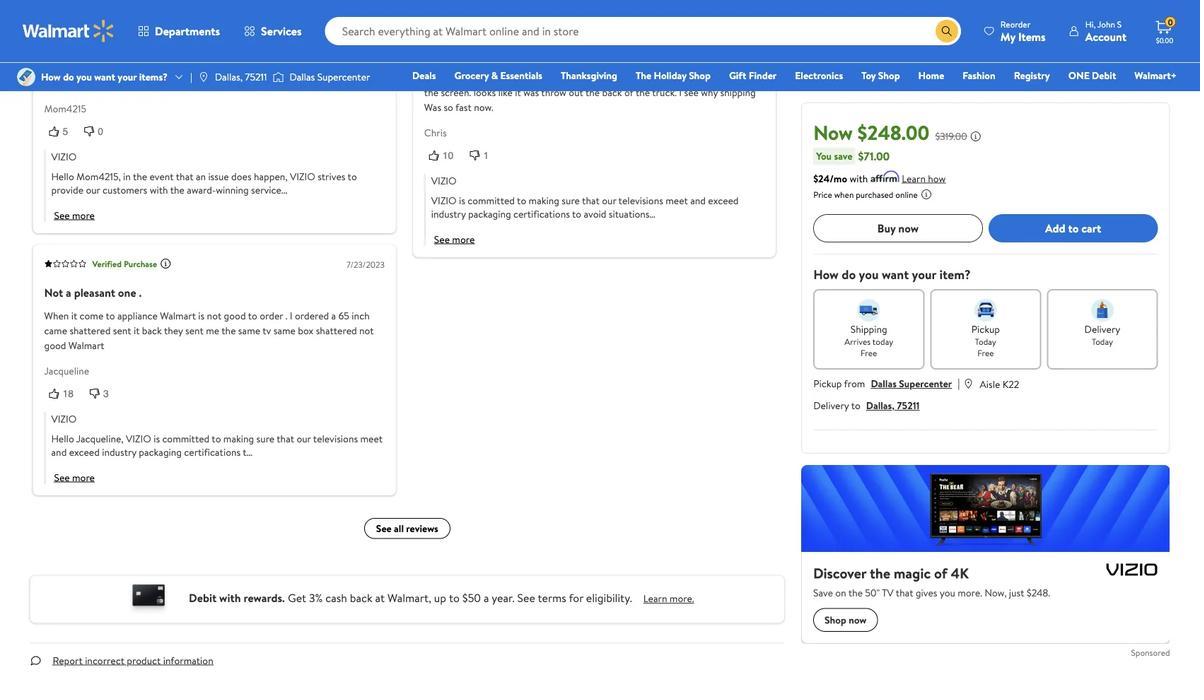Task type: vqa. For each thing, say whether or not it's contained in the screenshot.
regarding
yes



Task type: locate. For each thing, give the bounding box(es) containing it.
meet inside vizio hello jacqueline, vizio is committed to making sure that our televisions meet and exceed industry packaging certifications t...
[[360, 432, 383, 446]]

one
[[1069, 69, 1090, 82]]

committed inside vizio vizio is committed to making sure that our televisions meet and exceed industry packaging certifications to avoid situations...
[[468, 194, 515, 208]]

1 vertical spatial committed
[[162, 432, 210, 446]]

report incorrect product information button
[[41, 645, 225, 678]]

is inside i have had this for almost 1 year and the screen is now flickering on the bottom half. until this, i havent had any major issues, just small inconveniences such as having ro reconnect to internet and a reset once. i have contacted vizio regarding screen issue and waiting on a response as its still a few days before warranty expires. i would ezpect a tv to last a lot longer than a year before issues develop.
[[244, 2, 250, 16]]

1 horizontal spatial not
[[359, 324, 374, 338]]

be
[[424, 18, 437, 33]]

not a pleasant  one .
[[44, 286, 142, 301]]

box
[[565, 56, 581, 70], [298, 324, 314, 338]]

electronics
[[795, 69, 843, 82]]

a inside "when it come to appliance walmart is not good to order . i ordered a 65 inch came shattered sent it back they sent me the same tv same box shattered not good walmart"
[[332, 309, 336, 323]]

1 free from the left
[[861, 347, 878, 359]]

1 horizontal spatial dallas
[[871, 377, 897, 391]]

 image
[[17, 68, 35, 86], [273, 70, 284, 84]]

0 vertical spatial hello
[[51, 170, 74, 184]]

a right $50
[[484, 591, 489, 607]]

in right mom4215, on the left top
[[123, 170, 131, 184]]

walmart up they
[[160, 309, 196, 323]]

box inside "when it come to appliance walmart is not good to order . i ordered a 65 inch came shattered sent it back they sent me the same tv same box shattered not good walmart"
[[298, 324, 314, 338]]

now
[[814, 119, 853, 146]]

shattered down 'come'
[[70, 324, 111, 338]]

service...
[[251, 184, 287, 198]]

making inside vizio hello jacqueline, vizio is committed to making sure that our televisions meet and exceed industry packaging certifications t...
[[223, 432, 254, 446]]

see more for packaging
[[434, 233, 475, 247]]

last
[[212, 62, 227, 76]]

essentials
[[501, 69, 543, 82]]

0 vertical spatial packaging
[[468, 208, 511, 222]]

0 horizontal spatial certifications
[[184, 446, 241, 460]]

meet inside vizio vizio is committed to making sure that our televisions meet and exceed industry packaging certifications to avoid situations...
[[666, 194, 688, 208]]

delivery for to
[[814, 399, 849, 413]]

2 vertical spatial see more
[[54, 471, 95, 485]]

out down whole
[[569, 86, 584, 100]]

was up been
[[629, 56, 644, 70]]

deals link
[[406, 68, 443, 83]]

0 horizontal spatial same
[[238, 324, 260, 338]]

hello for exceed
[[51, 432, 74, 446]]

shop inside 'link'
[[689, 69, 711, 82]]

of down television
[[537, 56, 546, 70]]

vizio
[[51, 151, 77, 164], [290, 170, 315, 184], [431, 175, 457, 188], [431, 194, 457, 208], [51, 413, 77, 427], [126, 432, 151, 446]]

see more for exceed
[[54, 471, 95, 485]]

1 vertical spatial good
[[44, 339, 66, 353]]

in up then
[[424, 56, 432, 70]]

0 vertical spatial dallas
[[290, 70, 315, 84]]

7/23/2023
[[347, 260, 385, 272]]

aisle k22
[[980, 377, 1020, 391]]

sent left the "me" at the top left of the page
[[185, 324, 204, 338]]

jacqueline
[[44, 365, 89, 379]]

1 horizontal spatial that
[[277, 432, 294, 446]]

1 vertical spatial meet
[[360, 432, 383, 446]]

our
[[86, 184, 100, 198], [602, 194, 617, 208], [297, 432, 311, 446]]

0 vertical spatial of
[[537, 56, 546, 70]]

see
[[684, 86, 699, 100]]

1 vertical spatial in
[[123, 170, 131, 184]]

you up intent image for shipping
[[859, 266, 879, 284]]

free
[[861, 347, 878, 359], [978, 347, 994, 359]]

the up major
[[197, 2, 211, 16]]

1 same from the left
[[238, 324, 260, 338]]

0 vertical spatial pickup
[[972, 322, 1000, 336]]

today down intent image for delivery
[[1092, 336, 1114, 348]]

see more button
[[54, 209, 95, 223], [434, 233, 475, 247], [54, 471, 95, 485]]

the left event at the left top
[[133, 170, 147, 184]]

back down has
[[602, 86, 622, 100]]

few
[[301, 47, 317, 61]]

. right "one"
[[139, 286, 142, 301]]

0 horizontal spatial packaging
[[139, 446, 182, 460]]

0 horizontal spatial today
[[976, 336, 997, 348]]

out right &
[[499, 71, 513, 85]]

 image down still
[[273, 70, 284, 84]]

1 right almost
[[153, 2, 156, 16]]

i inside ordered a 75 inch television as soon as the driver dropped it off took it straight in the house took pictures of the box because it was damaged really bad and then took the tv out and the whole screen has been cracked and lines all down the screen.  looks like it was throw out the back of the truck. i see why shipping was so fast now.
[[679, 86, 682, 100]]

avoid
[[584, 208, 607, 222]]

0 vertical spatial see more button
[[54, 209, 95, 223]]

intent image for delivery image
[[1092, 299, 1114, 322]]

inch inside ordered a 75 inch television as soon as the driver dropped it off took it straight in the house took pictures of the box because it was damaged really bad and then took the tv out and the whole screen has been cracked and lines all down the screen.  looks like it was throw out the back of the truck. i see why shipping was so fast now.
[[483, 41, 501, 55]]

our inside vizio hello mom4215, in the event that an issue does happen, vizio strives to provide our customers with the award-winning service...
[[86, 184, 100, 198]]

learn inside "element"
[[644, 593, 668, 606]]

year down few
[[309, 62, 327, 76]]

sure left 'avoid' at top
[[562, 194, 580, 208]]

1 sent from the left
[[113, 324, 131, 338]]

do down regarding
[[63, 70, 74, 84]]

0 horizontal spatial not
[[207, 309, 222, 323]]

2 horizontal spatial screen
[[578, 71, 606, 85]]

sent
[[113, 324, 131, 338], [185, 324, 204, 338]]

Walmart Site-Wide search field
[[325, 17, 961, 45]]

1 horizontal spatial shop
[[879, 69, 900, 82]]

0 vertical spatial was
[[629, 56, 644, 70]]

product
[[127, 655, 161, 668]]

a down reset
[[206, 47, 210, 61]]

inch right 65
[[352, 309, 370, 323]]

1 horizontal spatial your
[[912, 266, 937, 284]]

would
[[124, 62, 150, 76]]

1 vertical spatial televisions
[[313, 432, 358, 446]]

that
[[176, 170, 194, 184], [582, 194, 600, 208], [277, 432, 294, 446]]

hello inside vizio hello mom4215, in the event that an issue does happen, vizio strives to provide our customers with the award-winning service...
[[51, 170, 74, 184]]

tv down order
[[263, 324, 271, 338]]

gift finder link
[[723, 68, 783, 83]]

item?
[[940, 266, 971, 284]]

1 horizontal spatial you
[[859, 266, 879, 284]]

a left 75 on the top left of page
[[463, 41, 468, 55]]

see more button for packaging
[[434, 233, 475, 247]]

intent image for shipping image
[[858, 299, 881, 322]]

0 vertical spatial year
[[158, 2, 177, 16]]

to inside button
[[1069, 220, 1079, 236]]

from
[[844, 377, 866, 391]]

learn for learn how
[[902, 171, 926, 185]]

dallas, down response
[[215, 70, 243, 84]]

in inside vizio hello mom4215, in the event that an issue does happen, vizio strives to provide our customers with the award-winning service...
[[123, 170, 131, 184]]

delivery for today
[[1085, 322, 1121, 336]]

0 right 5
[[98, 127, 103, 138]]

industry down 3
[[102, 446, 137, 460]]

came
[[44, 324, 67, 338]]

regarding
[[44, 47, 85, 61]]

delivery down from
[[814, 399, 849, 413]]

now
[[253, 2, 271, 16], [899, 220, 919, 236]]

committed left t...
[[162, 432, 210, 446]]

departments button
[[126, 14, 232, 48]]

2 vertical spatial screen
[[578, 71, 606, 85]]

when it come to appliance walmart is not good to order . i ordered a 65 inch came shattered sent it back they sent me the same tv same box shattered not good walmart
[[44, 309, 374, 353]]

0 vertical spatial see more
[[54, 209, 95, 223]]

is inside "when it come to appliance walmart is not good to order . i ordered a 65 inch came shattered sent it back they sent me the same tv same box shattered not good walmart"
[[198, 309, 205, 323]]

as right soon
[[580, 41, 589, 55]]

the up whole
[[549, 56, 563, 70]]

see more button for provide
[[54, 209, 95, 223]]

0 horizontal spatial 1
[[153, 2, 156, 16]]

sent down the appliance
[[113, 324, 131, 338]]

your
[[118, 70, 137, 84], [912, 266, 937, 284]]

online left legal information image
[[896, 189, 918, 201]]

1 vertical spatial box
[[298, 324, 314, 338]]

on right waiting
[[192, 47, 203, 61]]

2 hello from the top
[[51, 432, 74, 446]]

tv up looks
[[484, 71, 496, 85]]

1 vertical spatial year
[[309, 62, 327, 76]]

 image
[[198, 71, 209, 83]]

0 horizontal spatial in
[[123, 170, 131, 184]]

industry
[[431, 208, 466, 222], [102, 446, 137, 460]]

packaging down 1 'button'
[[468, 208, 511, 222]]

with right customers
[[150, 184, 168, 198]]

1 vertical spatial .
[[286, 309, 288, 323]]

the holiday shop
[[636, 69, 711, 82]]

delivery
[[1085, 322, 1121, 336], [814, 399, 849, 413]]

come
[[80, 309, 104, 323]]

1 horizontal spatial sent
[[185, 324, 204, 338]]

you right issues
[[76, 70, 92, 84]]

is down '10' button
[[459, 194, 465, 208]]

throw
[[541, 86, 567, 100]]

all
[[723, 71, 733, 85], [394, 523, 404, 536]]

1 hello from the top
[[51, 170, 74, 184]]

0 horizontal spatial our
[[86, 184, 100, 198]]

1 horizontal spatial 1
[[484, 151, 489, 162]]

0 vertical spatial .
[[139, 286, 142, 301]]

i right order
[[290, 309, 293, 323]]

really
[[688, 56, 711, 70]]

1 vertical spatial inch
[[352, 309, 370, 323]]

had left any
[[144, 17, 159, 31]]

half.
[[44, 17, 62, 31]]

the inside "when it come to appliance walmart is not good to order . i ordered a 65 inch came shattered sent it back they sent me the same tv same box shattered not good walmart"
[[222, 324, 236, 338]]

1 horizontal spatial with
[[219, 591, 241, 607]]

1 vertical spatial certifications
[[184, 446, 241, 460]]

1 horizontal spatial of
[[625, 86, 634, 100]]

1 horizontal spatial learn
[[902, 171, 926, 185]]

1 vertical spatial debit
[[189, 591, 217, 607]]

1 vertical spatial you
[[859, 266, 879, 284]]

today for pickup
[[976, 336, 997, 348]]

shop up see
[[689, 69, 711, 82]]

1 horizontal spatial 0
[[1168, 16, 1174, 28]]

dallas, 75211
[[215, 70, 267, 84]]

dallas up dallas, 75211 button
[[871, 377, 897, 391]]

hello for provide
[[51, 170, 74, 184]]

intent image for pickup image
[[975, 299, 997, 322]]

search icon image
[[942, 25, 953, 37]]

i left see
[[679, 86, 682, 100]]

dallas, 75211 button
[[867, 399, 920, 413]]

0 horizontal spatial box
[[298, 324, 314, 338]]

today inside pickup today free
[[976, 336, 997, 348]]

issues,
[[205, 17, 232, 31]]

certifications inside vizio vizio is committed to making sure that our televisions meet and exceed industry packaging certifications to avoid situations...
[[514, 208, 570, 222]]

any
[[161, 17, 176, 31]]

0 vertical spatial want
[[94, 70, 115, 84]]

pickup inside pickup from dallas supercenter |
[[814, 377, 842, 391]]

do for how do you want your items?
[[63, 70, 74, 84]]

committed
[[468, 194, 515, 208], [162, 432, 210, 446]]

for
[[107, 2, 119, 16], [569, 591, 584, 607]]

our inside vizio vizio is committed to making sure that our televisions meet and exceed industry packaging certifications to avoid situations...
[[602, 194, 617, 208]]

see more button for exceed
[[54, 471, 95, 485]]

debit right one debit card "image"
[[189, 591, 217, 607]]

1 vertical spatial had
[[144, 17, 159, 31]]

1 horizontal spatial was
[[629, 56, 644, 70]]

Search search field
[[325, 17, 961, 45]]

box down ordered
[[298, 324, 314, 338]]

1 vertical spatial 0
[[98, 127, 103, 138]]

waiting
[[159, 47, 190, 61]]

vizio down '10' button
[[431, 175, 457, 188]]

0 horizontal spatial year
[[158, 2, 177, 16]]

1 horizontal spatial online
[[896, 189, 918, 201]]

0 vertical spatial how
[[41, 70, 61, 84]]

chris
[[424, 127, 447, 140]]

rewards.
[[244, 591, 285, 607]]

pickup today free
[[972, 322, 1000, 359]]

your left item?
[[912, 266, 937, 284]]

0 vertical spatial out
[[499, 71, 513, 85]]

verified
[[92, 259, 122, 271]]

with up price when purchased online
[[850, 171, 868, 185]]

75211 down its
[[245, 70, 267, 84]]

 image for dallas supercenter
[[273, 70, 284, 84]]

year up any
[[158, 2, 177, 16]]

and left "jacqueline," on the left
[[51, 446, 67, 460]]

than
[[280, 62, 299, 76]]

supercenter down days
[[317, 70, 370, 84]]

more for packaging
[[452, 233, 475, 247]]

learn left more.
[[644, 593, 668, 606]]

and up major
[[179, 2, 194, 16]]

0 vertical spatial meet
[[666, 194, 688, 208]]

does
[[231, 170, 252, 184]]

0 vertical spatial on
[[315, 2, 326, 16]]

is inside vizio hello jacqueline, vizio is committed to making sure that our televisions meet and exceed industry packaging certifications t...
[[154, 432, 160, 446]]

supercenter inside pickup from dallas supercenter |
[[899, 377, 953, 391]]

industry inside vizio vizio is committed to making sure that our televisions meet and exceed industry packaging certifications to avoid situations...
[[431, 208, 466, 222]]

screen up issues,
[[213, 2, 242, 16]]

learn for learn more.
[[644, 593, 668, 606]]

1 vertical spatial tv
[[484, 71, 496, 85]]

2 horizontal spatial our
[[602, 194, 617, 208]]

0 vertical spatial took
[[697, 41, 717, 55]]

1 vertical spatial more
[[452, 233, 475, 247]]

and down pictures
[[515, 71, 531, 85]]

up
[[434, 591, 446, 607]]

0 horizontal spatial industry
[[102, 446, 137, 460]]

pickup for pickup from dallas supercenter |
[[814, 377, 842, 391]]

purchased
[[856, 189, 894, 201]]

75211 down dallas supercenter button
[[897, 399, 920, 413]]

screen inside ordered a 75 inch television as soon as the driver dropped it off took it straight in the house took pictures of the box because it was damaged really bad and then took the tv out and the whole screen has been cracked and lines all down the screen.  looks like it was throw out the back of the truck. i see why shipping was so fast now.
[[578, 71, 606, 85]]

| left aisle
[[958, 376, 960, 391]]

0 vertical spatial more
[[72, 209, 95, 223]]

0 horizontal spatial  image
[[17, 68, 35, 86]]

1 vertical spatial not
[[359, 324, 374, 338]]

see for vizio is committed to making sure that our televisions meet and exceed industry packaging certifications to avoid situations...
[[434, 233, 450, 247]]

vizio down 18 'button' at bottom
[[51, 413, 77, 427]]

inch right 75 on the top left of page
[[483, 41, 501, 55]]

want left 'would'
[[94, 70, 115, 84]]

hello left mom4215, on the left top
[[51, 170, 74, 184]]

0 vertical spatial debit
[[1092, 69, 1117, 82]]

year
[[158, 2, 177, 16], [309, 62, 327, 76]]

learn more.
[[644, 593, 694, 606]]

truck.
[[653, 86, 677, 100]]

0 vertical spatial issue
[[118, 47, 139, 61]]

good left order
[[224, 309, 246, 323]]

had up until
[[71, 2, 87, 16]]

like
[[498, 86, 513, 100]]

1 horizontal spatial committed
[[468, 194, 515, 208]]

screen
[[213, 2, 242, 16], [88, 47, 116, 61], [578, 71, 606, 85]]

1 horizontal spatial good
[[224, 309, 246, 323]]

0 horizontal spatial you
[[76, 70, 92, 84]]

for right this
[[107, 2, 119, 16]]

your for items?
[[118, 70, 137, 84]]

0 horizontal spatial have
[[49, 2, 69, 16]]

vizio
[[328, 32, 349, 46]]

and down major
[[181, 32, 196, 46]]

screen.
[[441, 86, 471, 100]]

learn more about strikethrough prices image
[[971, 130, 982, 142]]

0 horizontal spatial want
[[94, 70, 115, 84]]

1 vertical spatial screen
[[88, 47, 116, 61]]

learn up legal information image
[[902, 171, 926, 185]]

1 horizontal spatial all
[[723, 71, 733, 85]]

1 vertical spatial hello
[[51, 432, 74, 446]]

have
[[49, 2, 69, 16], [260, 32, 280, 46]]

sure
[[562, 194, 580, 208], [257, 432, 275, 446]]

2 free from the left
[[978, 347, 994, 359]]

0 vertical spatial tv
[[190, 62, 198, 76]]

0 inside the 0 button
[[98, 127, 103, 138]]

for right terms
[[569, 591, 584, 607]]

. right order
[[286, 309, 288, 323]]

that inside vizio hello jacqueline, vizio is committed to making sure that our televisions meet and exceed industry packaging certifications t...
[[277, 432, 294, 446]]

today inside delivery today
[[1092, 336, 1114, 348]]

pickup left from
[[814, 377, 842, 391]]

exceed
[[708, 194, 739, 208], [69, 446, 100, 460]]

certifications left 'avoid' at top
[[514, 208, 570, 222]]

1 vertical spatial your
[[912, 266, 937, 284]]

0 horizontal spatial shop
[[689, 69, 711, 82]]

1 vertical spatial was
[[524, 86, 539, 100]]

1 horizontal spatial shattered
[[316, 324, 357, 338]]

that right t...
[[277, 432, 294, 446]]

0 horizontal spatial now
[[253, 2, 271, 16]]

1 inside i have had this for almost 1 year and the screen is now flickering on the bottom half. until this, i havent had any major issues, just small inconveniences such as having ro reconnect to internet and a reset once. i have contacted vizio regarding screen issue and waiting on a response as its still a few days before warranty expires. i would ezpect a tv to last a lot longer than a year before issues develop.
[[153, 2, 156, 16]]

holiday
[[654, 69, 687, 82]]

$24/mo with
[[814, 171, 868, 185]]

dallas,
[[215, 70, 243, 84], [867, 399, 895, 413]]

to inside vizio hello mom4215, in the event that an issue does happen, vizio strives to provide our customers with the award-winning service...
[[348, 170, 357, 184]]

delivery down intent image for delivery
[[1085, 322, 1121, 336]]

winning
[[216, 184, 249, 198]]

0 vertical spatial committed
[[468, 194, 515, 208]]

still
[[277, 47, 292, 61]]

happen,
[[254, 170, 288, 184]]

1 shattered from the left
[[70, 324, 111, 338]]

now $248.00
[[814, 119, 930, 146]]

the left bottom
[[328, 2, 342, 16]]

1 shop from the left
[[689, 69, 711, 82]]

with inside vizio hello mom4215, in the event that an issue does happen, vizio strives to provide our customers with the award-winning service...
[[150, 184, 168, 198]]

finder
[[749, 69, 777, 82]]

1 vertical spatial sure
[[257, 432, 275, 446]]

2 vertical spatial more
[[72, 471, 95, 485]]

box down soon
[[565, 56, 581, 70]]

shattered down 65
[[316, 324, 357, 338]]

verified purchase information image
[[160, 258, 171, 270]]

have up half.
[[49, 2, 69, 16]]

learn inside button
[[902, 171, 926, 185]]

1 horizontal spatial now
[[899, 220, 919, 236]]

the up was
[[424, 86, 439, 100]]

0 horizontal spatial meet
[[360, 432, 383, 446]]

tv down waiting
[[190, 62, 198, 76]]

2 today from the left
[[1092, 336, 1114, 348]]

packaging right "jacqueline," on the left
[[139, 446, 182, 460]]

more.
[[670, 593, 694, 606]]

warranty
[[44, 62, 82, 76]]

how for how do you want your items?
[[41, 70, 61, 84]]

1 inside 1 'button'
[[484, 151, 489, 162]]

1 horizontal spatial back
[[350, 591, 373, 607]]

screen down because
[[578, 71, 606, 85]]

0 vertical spatial your
[[118, 70, 137, 84]]

0 up $0.00
[[1168, 16, 1174, 28]]

all inside ordered a 75 inch television as soon as the driver dropped it off took it straight in the house took pictures of the box because it was damaged really bad and then took the tv out and the whole screen has been cracked and lines all down the screen.  looks like it was throw out the back of the truck. i see why shipping was so fast now.
[[723, 71, 733, 85]]

driver
[[608, 41, 633, 55]]

how
[[928, 171, 946, 185]]

0 horizontal spatial online
[[553, 18, 583, 33]]

pickup down intent image for pickup
[[972, 322, 1000, 336]]

inch
[[483, 41, 501, 55], [352, 309, 370, 323]]

0 horizontal spatial exceed
[[69, 446, 100, 460]]

1 today from the left
[[976, 336, 997, 348]]

want for item?
[[882, 266, 909, 284]]

hello inside vizio hello jacqueline, vizio is committed to making sure that our televisions meet and exceed industry packaging certifications t...
[[51, 432, 74, 446]]

1 vertical spatial before
[[329, 62, 358, 76]]

0
[[1168, 16, 1174, 28], [98, 127, 103, 138]]



Task type: describe. For each thing, give the bounding box(es) containing it.
0 vertical spatial 75211
[[245, 70, 267, 84]]

pickup for pickup today free
[[972, 322, 1000, 336]]

0 horizontal spatial |
[[190, 70, 192, 84]]

the up because
[[591, 41, 606, 55]]

information
[[163, 655, 213, 668]]

year.
[[492, 591, 515, 607]]

10
[[443, 151, 454, 162]]

is inside vizio vizio is committed to making sure that our televisions meet and exceed industry packaging certifications to avoid situations...
[[459, 194, 465, 208]]

1 vertical spatial on
[[192, 47, 203, 61]]

at
[[375, 591, 385, 607]]

the up looks
[[468, 71, 482, 85]]

jacqueline,
[[76, 432, 124, 446]]

and down straight
[[731, 56, 747, 70]]

you for how do you want your item?
[[859, 266, 879, 284]]

see for hello mom4215, in the event that an issue does happen, vizio strives to provide our customers with the award-winning service...
[[54, 209, 70, 223]]

it down the appliance
[[134, 324, 140, 338]]

2 sent from the left
[[185, 324, 204, 338]]

thanksgiving link
[[555, 68, 624, 83]]

0 horizontal spatial supercenter
[[317, 70, 370, 84]]

off
[[682, 41, 695, 55]]

develop.
[[71, 77, 107, 90]]

it down driver
[[620, 56, 626, 70]]

as left its
[[253, 47, 262, 61]]

dropped
[[635, 41, 671, 55]]

0 horizontal spatial debit
[[189, 591, 217, 607]]

1 horizontal spatial screen
[[213, 2, 242, 16]]

0 vertical spatial before
[[340, 47, 369, 61]]

0 vertical spatial online
[[553, 18, 583, 33]]

for inside i have had this for almost 1 year and the screen is now flickering on the bottom half. until this, i havent had any major issues, just small inconveniences such as having ro reconnect to internet and a reset once. i have contacted vizio regarding screen issue and waiting on a response as its still a few days before warranty expires. i would ezpect a tv to last a lot longer than a year before issues develop.
[[107, 2, 119, 16]]

with for $24/mo with
[[850, 171, 868, 185]]

and up see
[[684, 71, 700, 85]]

that inside vizio vizio is committed to making sure that our televisions meet and exceed industry packaging certifications to avoid situations...
[[582, 194, 600, 208]]

a up television
[[529, 18, 534, 33]]

1 horizontal spatial tv
[[537, 18, 550, 33]]

2 shattered from the left
[[316, 324, 357, 338]]

i left 'would'
[[119, 62, 122, 76]]

and down internet
[[142, 47, 157, 61]]

0 horizontal spatial good
[[44, 339, 66, 353]]

havent
[[112, 17, 141, 31]]

its
[[265, 47, 275, 61]]

the left award-
[[170, 184, 185, 198]]

2 same from the left
[[274, 324, 296, 338]]

1 horizontal spatial took
[[478, 56, 498, 70]]

ro
[[74, 32, 84, 46]]

you for how do you want your items?
[[76, 70, 92, 84]]

more for exceed
[[72, 471, 95, 485]]

such
[[344, 17, 364, 31]]

industry inside vizio hello jacqueline, vizio is committed to making sure that our televisions meet and exceed industry packaging certifications t...
[[102, 446, 137, 460]]

inch inside "when it come to appliance walmart is not good to order . i ordered a 65 inch came shattered sent it back they sent me the same tv same box shattered not good walmart"
[[352, 309, 370, 323]]

1 horizontal spatial had
[[144, 17, 159, 31]]

2 shop from the left
[[879, 69, 900, 82]]

it left off
[[674, 41, 680, 55]]

it left 'come'
[[71, 309, 77, 323]]

0 horizontal spatial dallas,
[[215, 70, 243, 84]]

do for how do you want your item?
[[842, 266, 856, 284]]

it up bad
[[719, 41, 725, 55]]

tv inside i have had this for almost 1 year and the screen is now flickering on the bottom half. until this, i havent had any major issues, just small inconveniences such as having ro reconnect to internet and a reset once. i have contacted vizio regarding screen issue and waiting on a response as its still a few days before warranty expires. i would ezpect a tv to last a lot longer than a year before issues develop.
[[190, 62, 198, 76]]

with for debit with rewards. get 3% cash back at walmart, up to $50 a year. see terms for eligibility.
[[219, 591, 241, 607]]

televisions inside vizio hello jacqueline, vizio is committed to making sure that our televisions meet and exceed industry packaging certifications t...
[[313, 432, 358, 446]]

strives
[[318, 170, 346, 184]]

$248.00
[[858, 119, 930, 146]]

then
[[424, 71, 444, 85]]

0 horizontal spatial had
[[71, 2, 87, 16]]

purchase
[[124, 259, 157, 271]]

1 horizontal spatial 75211
[[897, 399, 920, 413]]

1 horizontal spatial on
[[315, 2, 326, 16]]

packaging inside vizio hello jacqueline, vizio is committed to making sure that our televisions meet and exceed industry packaging certifications t...
[[139, 446, 182, 460]]

1 vertical spatial |
[[958, 376, 960, 391]]

i inside "when it come to appliance walmart is not good to order . i ordered a 65 inch came shattered sent it back they sent me the same tv same box shattered not good walmart"
[[290, 309, 293, 323]]

a inside ordered a 75 inch television as soon as the driver dropped it off took it straight in the house took pictures of the box because it was damaged really bad and then took the tv out and the whole screen has been cracked and lines all down the screen.  looks like it was throw out the back of the truck. i see why shipping was so fast now.
[[463, 41, 468, 55]]

vizio left strives
[[290, 170, 315, 184]]

when
[[44, 309, 69, 323]]

now inside i have had this for almost 1 year and the screen is now flickering on the bottom half. until this, i havent had any major issues, just small inconveniences such as having ro reconnect to internet and a reset once. i have contacted vizio regarding screen issue and waiting on a response as its still a few days before warranty expires. i would ezpect a tv to last a lot longer than a year before issues develop.
[[253, 2, 271, 16]]

box inside ordered a 75 inch television as soon as the driver dropped it off took it straight in the house took pictures of the box because it was damaged really bad and then took the tv out and the whole screen has been cracked and lines all down the screen.  looks like it was throw out the back of the truck. i see why shipping was so fast now.
[[565, 56, 581, 70]]

0 horizontal spatial screen
[[88, 47, 116, 61]]

televisions inside vizio vizio is committed to making sure that our televisions meet and exceed industry packaging certifications to avoid situations...
[[619, 194, 664, 208]]

vizio hello jacqueline, vizio is committed to making sure that our televisions meet and exceed industry packaging certifications t...
[[51, 413, 383, 460]]

a right still
[[294, 47, 299, 61]]

appliance
[[117, 309, 158, 323]]

certifications inside vizio hello jacqueline, vizio is committed to making sure that our televisions meet and exceed industry packaging certifications t...
[[184, 446, 241, 460]]

ordered
[[424, 41, 461, 55]]

a left lot
[[229, 62, 234, 76]]

been
[[625, 71, 646, 85]]

see for hello jacqueline, vizio is committed to making sure that our televisions meet and exceed industry packaging certifications t...
[[54, 471, 70, 485]]

your for item?
[[912, 266, 937, 284]]

bottom
[[345, 2, 377, 16]]

mom4215
[[44, 103, 86, 116]]

see all reviews
[[376, 523, 439, 536]]

1 horizontal spatial dallas,
[[867, 399, 895, 413]]

has
[[608, 71, 622, 85]]

vizio down 5
[[51, 151, 77, 164]]

that inside vizio hello mom4215, in the event that an issue does happen, vizio strives to provide our customers with the award-winning service...
[[176, 170, 194, 184]]

services button
[[232, 14, 314, 48]]

1 vertical spatial all
[[394, 523, 404, 536]]

1 horizontal spatial for
[[569, 591, 584, 607]]

lines
[[702, 71, 721, 85]]

back inside "when it come to appliance walmart is not good to order . i ordered a 65 inch came shattered sent it back they sent me the same tv same box shattered not good walmart"
[[142, 324, 162, 338]]

cracked
[[648, 71, 682, 85]]

the down ordered
[[434, 56, 449, 70]]

how do you want your items?
[[41, 70, 168, 84]]

today for delivery
[[1092, 336, 1114, 348]]

0 vertical spatial walmart
[[160, 309, 196, 323]]

$24/mo
[[814, 171, 848, 185]]

$50
[[463, 591, 481, 607]]

0 horizontal spatial of
[[537, 56, 546, 70]]

small
[[252, 17, 274, 31]]

one debit card image
[[120, 582, 178, 619]]

home
[[919, 69, 945, 82]]

exceed inside vizio vizio is committed to making sure that our televisions meet and exceed industry packaging certifications to avoid situations...
[[708, 194, 739, 208]]

tv inside "when it come to appliance walmart is not good to order . i ordered a 65 inch came shattered sent it back they sent me the same tv same box shattered not good walmart"
[[263, 324, 271, 338]]

vizio vizio is committed to making sure that our televisions meet and exceed industry packaging certifications to avoid situations...
[[431, 175, 739, 222]]

as left soon
[[546, 41, 555, 55]]

reorder my items
[[1001, 18, 1046, 44]]

just
[[235, 17, 250, 31]]

sure inside vizio hello jacqueline, vizio is committed to making sure that our televisions meet and exceed industry packaging certifications t...
[[257, 432, 275, 446]]

john
[[1098, 18, 1116, 30]]

0 horizontal spatial dallas
[[290, 70, 315, 84]]

0 horizontal spatial .
[[139, 286, 142, 301]]

i up half.
[[44, 2, 47, 16]]

walmart image
[[23, 20, 115, 42]]

the down thanksgiving link
[[586, 86, 600, 100]]

toy shop link
[[856, 68, 907, 83]]

provide
[[51, 184, 84, 198]]

an
[[196, 170, 206, 184]]

0 vertical spatial 0
[[1168, 16, 1174, 28]]

the up the throw
[[533, 71, 547, 85]]

1 vertical spatial walmart
[[69, 339, 104, 353]]

ordered a 75 inch television as soon as the driver dropped it off took it straight in the house took pictures of the box because it was damaged really bad and then took the tv out and the whole screen has been cracked and lines all down the screen.  looks like it was throw out the back of the truck. i see why shipping was so fast now.
[[424, 41, 761, 115]]

terms
[[538, 591, 567, 607]]

learn how
[[902, 171, 946, 185]]

so
[[444, 101, 453, 115]]

add to cart button
[[989, 214, 1159, 243]]

i have had this for almost 1 year and the screen is now flickering on the bottom half. until this, i havent had any major issues, just small inconveniences such as having ro reconnect to internet and a reset once. i have contacted vizio regarding screen issue and waiting on a response as its still a few days before warranty expires. i would ezpect a tv to last a lot longer than a year before issues develop.
[[44, 2, 377, 90]]

more for provide
[[72, 209, 95, 223]]

see more for provide
[[54, 209, 95, 223]]

cash
[[326, 591, 347, 607]]

dallas inside pickup from dallas supercenter |
[[871, 377, 897, 391]]

sure inside vizio vizio is committed to making sure that our televisions meet and exceed industry packaging certifications to avoid situations...
[[562, 194, 580, 208]]

one
[[118, 286, 136, 301]]

affirm image
[[871, 171, 899, 182]]

now.
[[474, 101, 494, 115]]

down
[[735, 71, 758, 85]]

i right this,
[[107, 17, 110, 31]]

 image for how do you want your items?
[[17, 68, 35, 86]]

aisle
[[980, 377, 1001, 391]]

television
[[503, 41, 544, 55]]

dallas supercenter button
[[871, 377, 953, 391]]

fashion link
[[957, 68, 1002, 83]]

house
[[451, 56, 476, 70]]

1 horizontal spatial out
[[569, 86, 584, 100]]

get
[[288, 591, 306, 607]]

as right the such
[[366, 17, 375, 31]]

1 horizontal spatial have
[[260, 32, 280, 46]]

vizio right "jacqueline," on the left
[[126, 432, 151, 446]]

not
[[44, 286, 63, 301]]

packaging inside vizio vizio is committed to making sure that our televisions meet and exceed industry packaging certifications to avoid situations...
[[468, 208, 511, 222]]

legal information image
[[921, 189, 932, 200]]

award-
[[187, 184, 216, 198]]

1 vertical spatial online
[[896, 189, 918, 201]]

once.
[[230, 32, 253, 46]]

registry link
[[1008, 68, 1057, 83]]

be cautious ordering a tv online
[[424, 18, 583, 33]]

longer
[[251, 62, 278, 76]]

1 horizontal spatial debit
[[1092, 69, 1117, 82]]

0 horizontal spatial out
[[499, 71, 513, 85]]

buy
[[878, 220, 896, 236]]

to inside vizio hello jacqueline, vizio is committed to making sure that our televisions meet and exceed industry packaging certifications t...
[[212, 432, 221, 446]]

price when purchased online
[[814, 189, 918, 201]]

exceed inside vizio hello jacqueline, vizio is committed to making sure that our televisions meet and exceed industry packaging certifications t...
[[69, 446, 100, 460]]

k22
[[1003, 377, 1020, 391]]

our inside vizio hello jacqueline, vizio is committed to making sure that our televisions meet and exceed industry packaging certifications t...
[[297, 432, 311, 446]]

vizio down 10
[[431, 194, 457, 208]]

tv inside ordered a 75 inch television as soon as the driver dropped it off took it straight in the house took pictures of the box because it was damaged really bad and then took the tv out and the whole screen has been cracked and lines all down the screen.  looks like it was throw out the back of the truck. i see why shipping was so fast now.
[[484, 71, 496, 85]]

you save $71.00
[[817, 148, 890, 164]]

whole
[[550, 71, 575, 85]]

a left reset
[[199, 32, 203, 46]]

in inside ordered a 75 inch television as soon as the driver dropped it off took it straight in the house took pictures of the box because it was damaged really bad and then took the tv out and the whole screen has been cracked and lines all down the screen.  looks like it was throw out the back of the truck. i see why shipping was so fast now.
[[424, 56, 432, 70]]

buy now
[[878, 220, 919, 236]]

committed inside vizio hello jacqueline, vizio is committed to making sure that our televisions meet and exceed industry packaging certifications t...
[[162, 432, 210, 446]]

delivery today
[[1085, 322, 1121, 348]]

until
[[64, 17, 85, 31]]

back inside ordered a 75 inch television as soon as the driver dropped it off took it straight in the house took pictures of the box because it was damaged really bad and then took the tv out and the whole screen has been cracked and lines all down the screen.  looks like it was throw out the back of the truck. i see why shipping was so fast now.
[[602, 86, 622, 100]]

days
[[319, 47, 338, 61]]

inconveniences
[[276, 17, 342, 31]]

. inside "when it come to appliance walmart is not good to order . i ordered a 65 inch came shattered sent it back they sent me the same tv same box shattered not good walmart"
[[286, 309, 288, 323]]

grocery
[[455, 69, 489, 82]]

2 vertical spatial took
[[446, 71, 466, 85]]

making inside vizio vizio is committed to making sure that our televisions meet and exceed industry packaging certifications to avoid situations...
[[529, 194, 560, 208]]

the down been
[[636, 86, 650, 100]]

how for how do you want your item?
[[814, 266, 839, 284]]

a down waiting
[[183, 62, 188, 76]]

a right not
[[66, 286, 71, 301]]

now inside buy now 'button'
[[899, 220, 919, 236]]

reorder
[[1001, 18, 1031, 30]]

issue inside i have had this for almost 1 year and the screen is now flickering on the bottom half. until this, i havent had any major issues, just small inconveniences such as having ro reconnect to internet and a reset once. i have contacted vizio regarding screen issue and waiting on a response as its still a few days before warranty expires. i would ezpect a tv to last a lot longer than a year before issues develop.
[[118, 47, 139, 61]]

this
[[89, 2, 105, 16]]

vizio hello mom4215, in the event that an issue does happen, vizio strives to provide our customers with the award-winning service...
[[51, 151, 357, 198]]

debit with rewards. get 3% cash back at walmart, up to $50 a year. see terms for eligibility.
[[189, 591, 632, 607]]

and inside vizio hello jacqueline, vizio is committed to making sure that our televisions meet and exceed industry packaging certifications t...
[[51, 446, 67, 460]]

issue inside vizio hello mom4215, in the event that an issue does happen, vizio strives to provide our customers with the award-winning service...
[[208, 170, 229, 184]]

free inside pickup today free
[[978, 347, 994, 359]]

incorrect
[[85, 655, 124, 668]]

cart
[[1082, 220, 1102, 236]]

2 horizontal spatial took
[[697, 41, 717, 55]]

free inside shipping arrives today free
[[861, 347, 878, 359]]

and inside vizio vizio is committed to making sure that our televisions meet and exceed industry packaging certifications to avoid situations...
[[691, 194, 706, 208]]

it right like
[[515, 86, 521, 100]]

want for items?
[[94, 70, 115, 84]]

a right "than"
[[302, 62, 306, 76]]

one debit card  debit with rewards. get 3% cash back at walmart, up to $50 a year. see terms for eligibility. learn more. element
[[644, 592, 694, 607]]

i right the once.
[[255, 32, 258, 46]]

0 vertical spatial good
[[224, 309, 246, 323]]

departments
[[155, 23, 220, 39]]

eligibility.
[[586, 591, 632, 607]]

pictures
[[500, 56, 535, 70]]



